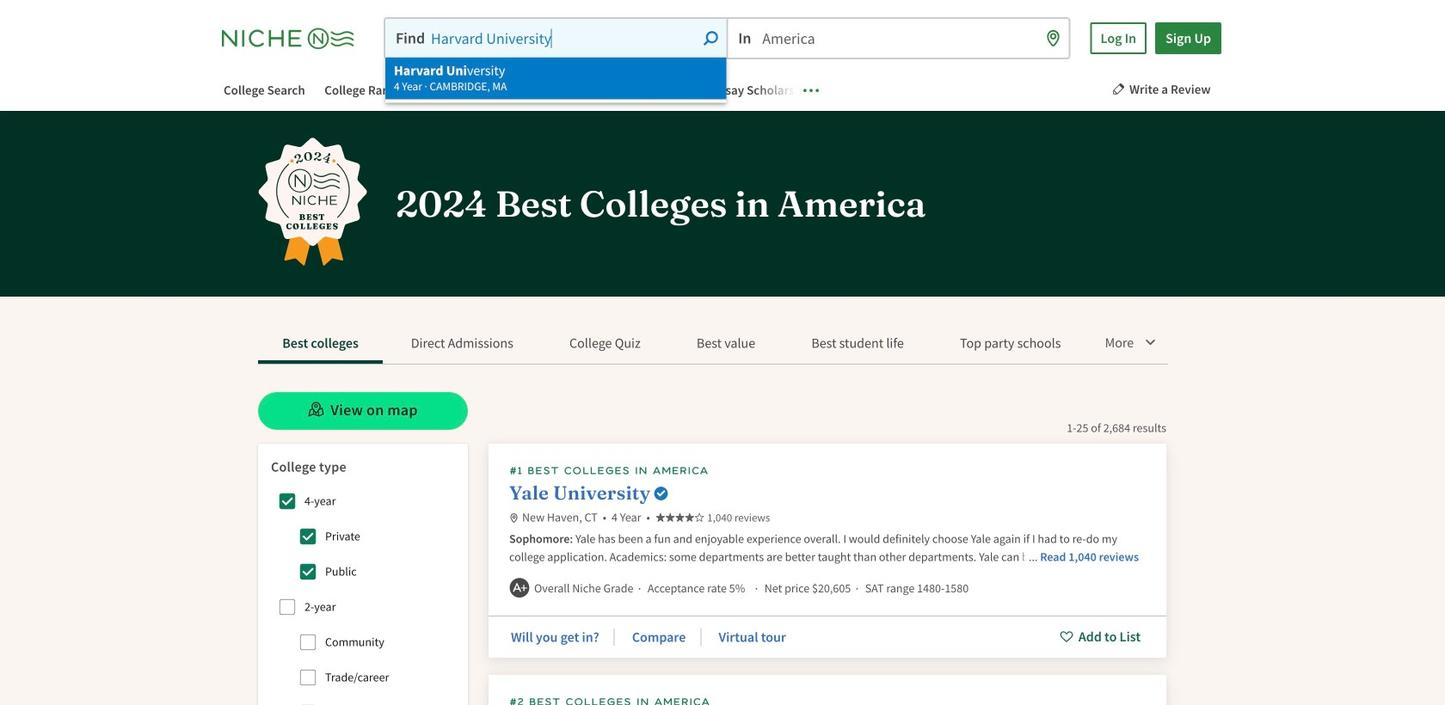 Task type: describe. For each thing, give the bounding box(es) containing it.
pencil image
[[1112, 82, 1125, 95]]

community. nested checkbox 1 of 3. controlled by 2-year above image
[[299, 634, 317, 651]]

public. nested checkbox 2 of 2. controlled by 4-year above image
[[299, 563, 317, 580]]

niche home image
[[222, 24, 368, 53]]

meatball image
[[803, 82, 819, 97]]

private. nested checkbox 1 of 2. controlled by 4-year above image
[[299, 528, 317, 545]]

best colleges, current element
[[258, 328, 383, 364]]

group inside "search filter controls" element
[[270, 484, 455, 705]]



Task type: locate. For each thing, give the bounding box(es) containing it.
trade/career. nested checkbox 2 of 3. controlled by 2-year above image
[[299, 669, 317, 686]]

search filter controls element
[[258, 444, 468, 705]]

arrow down image
[[1144, 335, 1157, 348]]

other. nested checkbox 3 of 3. controlled by 2-year above element
[[291, 696, 325, 705]]

group
[[270, 484, 455, 705]]

2-year. also controls the next 3 checkboxes image
[[279, 598, 296, 616]]

public. nested checkbox 2 of 2. controlled by 4-year above element
[[291, 555, 325, 589]]

yale university element
[[489, 444, 1166, 658]]

banner links element
[[206, 79, 826, 102]]

address image
[[509, 513, 519, 523]]

a college or university ... text field
[[385, 19, 726, 58]]

4-year. also controls the next 2 checkboxes element
[[270, 484, 305, 518]]

America text field
[[728, 19, 1069, 58]]

community. nested checkbox 1 of 3. controlled by 2-year above element
[[291, 625, 325, 660]]

private. nested checkbox 1 of 2. controlled by 4-year above element
[[291, 519, 325, 554]]

2-year. also controls the next 3 checkboxes element
[[270, 590, 305, 624]]

trade/career. nested checkbox 2 of 3. controlled by 2-year above element
[[291, 660, 325, 695]]

4-year. also controls the next 2 checkboxes image
[[279, 493, 296, 510]]

stanford university element
[[489, 675, 1166, 705]]



Task type: vqa. For each thing, say whether or not it's contained in the screenshot.
second Address icon from the bottom
no



